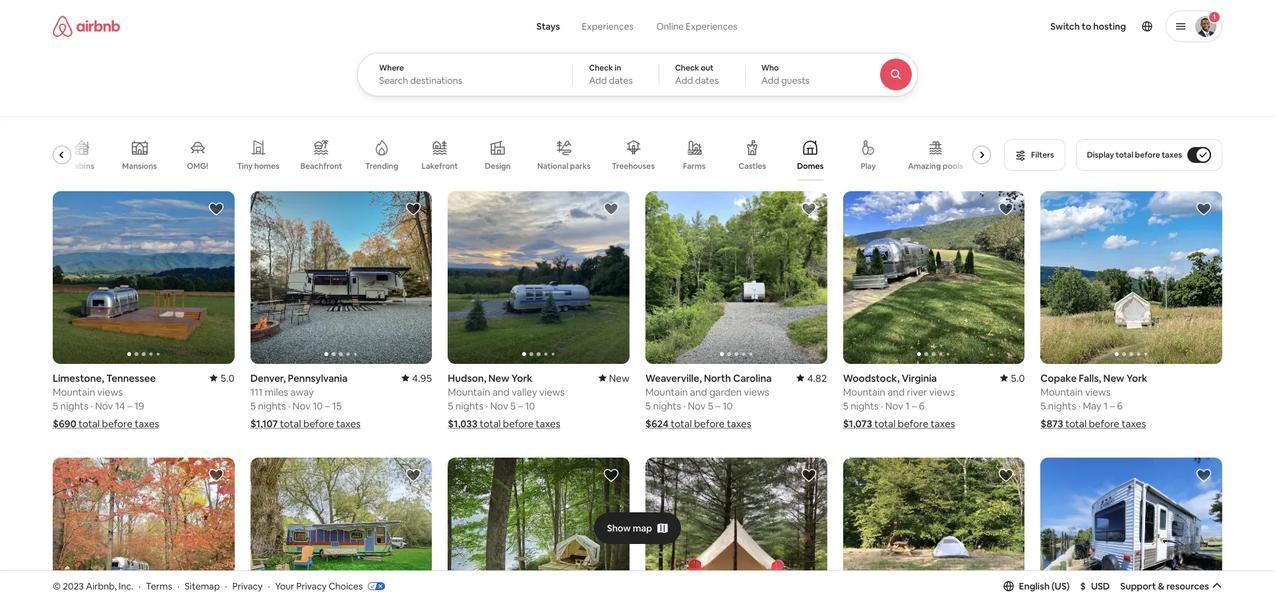 Task type: locate. For each thing, give the bounding box(es) containing it.
before inside woodstock, virginia mountain and river views 5 nights · nov 1 – 6 $1,073 total before taxes
[[898, 417, 929, 430]]

©
[[53, 580, 61, 592]]

airbnb,
[[86, 580, 117, 592]]

3 and from the left
[[888, 386, 905, 398]]

1 5.0 from the left
[[220, 372, 235, 384]]

nights up $690
[[60, 400, 88, 412]]

1 horizontal spatial 10
[[525, 400, 535, 412]]

experiences
[[582, 20, 634, 32], [686, 20, 738, 32]]

total inside limestone, tennessee mountain views 5 nights · nov 14 – 19 $690 total before taxes
[[79, 417, 100, 430]]

5 up $873
[[1041, 400, 1046, 412]]

5.0 out of 5 average rating image for woodstock, virginia mountain and river views 5 nights · nov 1 – 6 $1,073 total before taxes
[[1000, 372, 1025, 384]]

check left in
[[589, 63, 613, 73]]

3 add from the left
[[762, 75, 779, 86]]

total right $1,033
[[480, 417, 501, 430]]

5.0 out of 5 average rating image left copake
[[1000, 372, 1025, 384]]

new left weaverville,
[[609, 372, 630, 384]]

mountain inside woodstock, virginia mountain and river views 5 nights · nov 1 – 6 $1,073 total before taxes
[[843, 386, 886, 398]]

online experiences link
[[645, 13, 749, 40]]

10 down valley
[[525, 400, 535, 412]]

dates inside check in add dates
[[609, 75, 633, 86]]

4 5 from the left
[[250, 400, 256, 412]]

1 nights from the left
[[60, 400, 88, 412]]

4 nov from the left
[[490, 400, 508, 412]]

mountain inside the copake falls, new york mountain views 5 nights · may 1 – 6 $873 total before taxes
[[1041, 386, 1083, 398]]

1 nov from the left
[[95, 400, 113, 412]]

before inside 'button'
[[1135, 150, 1160, 160]]

1 experiences from the left
[[582, 20, 634, 32]]

choices
[[329, 580, 363, 592]]

2 views from the left
[[744, 386, 770, 398]]

2 6 from the left
[[1117, 400, 1123, 412]]

6 – from the left
[[1110, 400, 1115, 412]]

total right display on the right
[[1116, 150, 1134, 160]]

6 down river on the bottom
[[919, 400, 925, 412]]

4 nights from the left
[[456, 400, 484, 412]]

· left privacy link
[[225, 580, 227, 592]]

views inside hudson, new york mountain and valley views 5 nights · nov 5 – 10 $1,033 total before taxes
[[540, 386, 565, 398]]

1 horizontal spatial experiences
[[686, 20, 738, 32]]

1 horizontal spatial check
[[675, 63, 699, 73]]

views right river on the bottom
[[930, 386, 955, 398]]

pennsylvania
[[288, 372, 348, 384]]

mountain inside hudson, new york mountain and valley views 5 nights · nov 5 – 10 $1,033 total before taxes
[[448, 386, 490, 398]]

4.82 out of 5 average rating image
[[797, 372, 827, 384]]

check inside check in add dates
[[589, 63, 613, 73]]

none search field containing stays
[[357, 0, 954, 96]]

nov inside denver, pennsylvania 111 miles away 5 nights · nov 10 – 15 $1,107 total before taxes
[[293, 400, 311, 412]]

0 horizontal spatial new
[[489, 372, 510, 384]]

add down 'online experiences'
[[675, 75, 693, 86]]

4 views from the left
[[930, 386, 955, 398]]

2 horizontal spatial and
[[888, 386, 905, 398]]

support
[[1121, 580, 1156, 592]]

3 views from the left
[[540, 386, 565, 398]]

5 up $624
[[646, 400, 651, 412]]

3 nights from the left
[[258, 400, 286, 412]]

total right $690
[[79, 417, 100, 430]]

before down 15 at the left of the page
[[303, 417, 334, 430]]

– right may in the right bottom of the page
[[1110, 400, 1115, 412]]

in
[[615, 63, 621, 73]]

· right inc.
[[139, 580, 141, 592]]

0 horizontal spatial york
[[512, 372, 533, 384]]

1 york from the left
[[512, 372, 533, 384]]

1 5.0 out of 5 average rating image from the left
[[210, 372, 235, 384]]

1 horizontal spatial 5.0 out of 5 average rating image
[[1000, 372, 1025, 384]]

2 york from the left
[[1127, 372, 1148, 384]]

1 check from the left
[[589, 63, 613, 73]]

2 5.0 out of 5 average rating image from the left
[[1000, 372, 1025, 384]]

dates inside "check out add dates"
[[695, 75, 719, 86]]

5.0 out of 5 average rating image
[[210, 372, 235, 384], [1000, 372, 1025, 384]]

nights up $1,033
[[456, 400, 484, 412]]

show map
[[607, 522, 652, 534]]

york right falls,
[[1127, 372, 1148, 384]]

&
[[1158, 580, 1165, 592]]

filters button
[[1005, 139, 1066, 171]]

5 nights from the left
[[851, 400, 879, 412]]

denver, pennsylvania 111 miles away 5 nights · nov 10 – 15 $1,107 total before taxes
[[250, 372, 361, 430]]

privacy left your
[[232, 580, 263, 592]]

new right falls,
[[1104, 372, 1125, 384]]

1 6 from the left
[[919, 400, 925, 412]]

4 mountain from the left
[[843, 386, 886, 398]]

1 horizontal spatial 5.0
[[1011, 372, 1025, 384]]

hudson,
[[448, 372, 486, 384]]

tennessee
[[106, 372, 156, 384]]

5 inside limestone, tennessee mountain views 5 nights · nov 14 – 19 $690 total before taxes
[[53, 400, 58, 412]]

add
[[589, 75, 607, 86], [675, 75, 693, 86], [762, 75, 779, 86]]

5 down valley
[[511, 400, 516, 412]]

3 new from the left
[[1104, 372, 1125, 384]]

limestone,
[[53, 372, 104, 384]]

5 5 from the left
[[448, 400, 453, 412]]

· left 14
[[91, 400, 93, 412]]

copake
[[1041, 372, 1077, 384]]

2 5.0 from the left
[[1011, 372, 1025, 384]]

map
[[633, 522, 652, 534]]

2 add from the left
[[675, 75, 693, 86]]

mountain down woodstock,
[[843, 386, 886, 398]]

1 horizontal spatial new
[[609, 372, 630, 384]]

5 down 111 at the bottom of page
[[250, 400, 256, 412]]

before inside hudson, new york mountain and valley views 5 nights · nov 5 – 10 $1,033 total before taxes
[[503, 417, 534, 430]]

0 horizontal spatial dates
[[609, 75, 633, 86]]

and for new
[[493, 386, 510, 398]]

garden
[[710, 386, 742, 398]]

1 new from the left
[[489, 372, 510, 384]]

2 – from the left
[[716, 400, 721, 412]]

amazing
[[908, 161, 941, 171]]

0 horizontal spatial 6
[[919, 400, 925, 412]]

0 horizontal spatial add
[[589, 75, 607, 86]]

taxes inside limestone, tennessee mountain views 5 nights · nov 14 – 19 $690 total before taxes
[[135, 417, 159, 430]]

total inside weaverville, north carolina mountain and garden views 5 nights · nov 5 – 10 $624 total before taxes
[[671, 417, 692, 430]]

2 nov from the left
[[688, 400, 706, 412]]

views down carolina
[[744, 386, 770, 398]]

hudson, new york mountain and valley views 5 nights · nov 5 – 10 $1,033 total before taxes
[[448, 372, 565, 430]]

experiences inside button
[[582, 20, 634, 32]]

2 horizontal spatial 10
[[723, 400, 733, 412]]

woodstock, virginia mountain and river views 5 nights · nov 1 – 6 $1,073 total before taxes
[[843, 372, 955, 430]]

total down may in the right bottom of the page
[[1066, 417, 1087, 430]]

· inside limestone, tennessee mountain views 5 nights · nov 14 – 19 $690 total before taxes
[[91, 400, 93, 412]]

views right valley
[[540, 386, 565, 398]]

1 5 from the left
[[53, 400, 58, 412]]

· down miles
[[288, 400, 291, 412]]

1 add from the left
[[589, 75, 607, 86]]

views up may in the right bottom of the page
[[1085, 386, 1111, 398]]

taxes
[[1162, 150, 1183, 160], [135, 417, 159, 430], [727, 417, 752, 430], [336, 417, 361, 430], [536, 417, 560, 430], [931, 417, 955, 430], [1122, 417, 1147, 430]]

views
[[97, 386, 123, 398], [744, 386, 770, 398], [540, 386, 565, 398], [930, 386, 955, 398], [1085, 386, 1111, 398]]

virginia
[[902, 372, 937, 384]]

1 – from the left
[[127, 400, 132, 412]]

– inside limestone, tennessee mountain views 5 nights · nov 14 – 19 $690 total before taxes
[[127, 400, 132, 412]]

guests
[[781, 75, 810, 86]]

10 for weaverville,
[[723, 400, 733, 412]]

· down hudson,
[[486, 400, 488, 412]]

5.0 for limestone, tennessee mountain views 5 nights · nov 14 – 19 $690 total before taxes
[[220, 372, 235, 384]]

10 inside hudson, new york mountain and valley views 5 nights · nov 5 – 10 $1,033 total before taxes
[[525, 400, 535, 412]]

6 nights from the left
[[1049, 400, 1077, 412]]

display total before taxes
[[1087, 150, 1183, 160]]

total
[[1116, 150, 1134, 160], [79, 417, 100, 430], [671, 417, 692, 430], [280, 417, 301, 430], [480, 417, 501, 430], [875, 417, 896, 430], [1066, 417, 1087, 430]]

experiences up in
[[582, 20, 634, 32]]

before right display on the right
[[1135, 150, 1160, 160]]

Where field
[[379, 75, 552, 86]]

1 and from the left
[[690, 386, 707, 398]]

1 horizontal spatial 6
[[1117, 400, 1123, 412]]

and left valley
[[493, 386, 510, 398]]

2 experiences from the left
[[686, 20, 738, 32]]

6 inside woodstock, virginia mountain and river views 5 nights · nov 1 – 6 $1,073 total before taxes
[[919, 400, 925, 412]]

before down may in the right bottom of the page
[[1089, 417, 1120, 430]]

3 5 from the left
[[708, 400, 714, 412]]

0 horizontal spatial experiences
[[582, 20, 634, 32]]

experiences button
[[571, 13, 645, 40]]

mountain down copake
[[1041, 386, 1083, 398]]

add to wishlist: marion, north carolina image
[[999, 468, 1015, 483]]

privacy link
[[232, 580, 263, 592]]

·
[[91, 400, 93, 412], [684, 400, 686, 412], [288, 400, 291, 412], [486, 400, 488, 412], [881, 400, 883, 412], [1079, 400, 1081, 412], [139, 580, 141, 592], [177, 580, 180, 592], [225, 580, 227, 592], [268, 580, 270, 592]]

15
[[332, 400, 342, 412]]

before inside limestone, tennessee mountain views 5 nights · nov 14 – 19 $690 total before taxes
[[102, 417, 133, 430]]

total inside display total before taxes 'button'
[[1116, 150, 1134, 160]]

denver,
[[250, 372, 286, 384]]

mountain down hudson,
[[448, 386, 490, 398]]

5 up $1,033
[[448, 400, 453, 412]]

3 nov from the left
[[293, 400, 311, 412]]

7 5 from the left
[[843, 400, 849, 412]]

check left out
[[675, 63, 699, 73]]

switch to hosting link
[[1043, 13, 1134, 40]]

5 inside denver, pennsylvania 111 miles away 5 nights · nov 10 – 15 $1,107 total before taxes
[[250, 400, 256, 412]]

1 views from the left
[[97, 386, 123, 398]]

10
[[723, 400, 733, 412], [313, 400, 323, 412], [525, 400, 535, 412]]

add inside check in add dates
[[589, 75, 607, 86]]

19
[[134, 400, 144, 412]]

1 horizontal spatial york
[[1127, 372, 1148, 384]]

views up 14
[[97, 386, 123, 398]]

1 horizontal spatial privacy
[[296, 580, 327, 592]]

nights up $1,073
[[851, 400, 879, 412]]

– down river on the bottom
[[912, 400, 917, 412]]

(us)
[[1052, 580, 1070, 592]]

– left 15 at the left of the page
[[325, 400, 330, 412]]

total right $1,073
[[875, 417, 896, 430]]

1 horizontal spatial 1
[[1104, 400, 1108, 412]]

4.95 out of 5 average rating image
[[402, 372, 432, 384]]

nov
[[95, 400, 113, 412], [688, 400, 706, 412], [293, 400, 311, 412], [490, 400, 508, 412], [886, 400, 904, 412]]

total inside the copake falls, new york mountain views 5 nights · may 1 – 6 $873 total before taxes
[[1066, 417, 1087, 430]]

1 10 from the left
[[723, 400, 733, 412]]

0 horizontal spatial 5.0
[[220, 372, 235, 384]]

5.0 out of 5 average rating image left denver,
[[210, 372, 235, 384]]

show
[[607, 522, 631, 534]]

0 horizontal spatial check
[[589, 63, 613, 73]]

before down river on the bottom
[[898, 417, 929, 430]]

$1,073
[[843, 417, 873, 430]]

4 – from the left
[[518, 400, 523, 412]]

and
[[690, 386, 707, 398], [493, 386, 510, 398], [888, 386, 905, 398]]

mountain down limestone,
[[53, 386, 95, 398]]

and inside weaverville, north carolina mountain and garden views 5 nights · nov 5 – 10 $624 total before taxes
[[690, 386, 707, 398]]

2 10 from the left
[[313, 400, 323, 412]]

privacy right your
[[296, 580, 327, 592]]

1 inside woodstock, virginia mountain and river views 5 nights · nov 1 – 6 $1,073 total before taxes
[[906, 400, 910, 412]]

views inside woodstock, virginia mountain and river views 5 nights · nov 1 – 6 $1,073 total before taxes
[[930, 386, 955, 398]]

5 inside woodstock, virginia mountain and river views 5 nights · nov 1 – 6 $1,073 total before taxes
[[843, 400, 849, 412]]

total right $624
[[671, 417, 692, 430]]

2023
[[63, 580, 84, 592]]

1 dates from the left
[[609, 75, 633, 86]]

5.0 left copake
[[1011, 372, 1025, 384]]

$873
[[1041, 417, 1064, 430]]

1 button
[[1166, 11, 1223, 42]]

None search field
[[357, 0, 954, 96]]

· left your
[[268, 580, 270, 592]]

york inside the copake falls, new york mountain views 5 nights · may 1 – 6 $873 total before taxes
[[1127, 372, 1148, 384]]

1 mountain from the left
[[53, 386, 95, 398]]

1 inside the copake falls, new york mountain views 5 nights · may 1 – 6 $873 total before taxes
[[1104, 400, 1108, 412]]

nights up $873
[[1049, 400, 1077, 412]]

5 up $690
[[53, 400, 58, 412]]

5 views from the left
[[1085, 386, 1111, 398]]

and inside woodstock, virginia mountain and river views 5 nights · nov 1 – 6 $1,073 total before taxes
[[888, 386, 905, 398]]

0 horizontal spatial 5.0 out of 5 average rating image
[[210, 372, 235, 384]]

10 inside weaverville, north carolina mountain and garden views 5 nights · nov 5 – 10 $624 total before taxes
[[723, 400, 733, 412]]

2 check from the left
[[675, 63, 699, 73]]

5 down garden
[[708, 400, 714, 412]]

· down woodstock,
[[881, 400, 883, 412]]

2 horizontal spatial add
[[762, 75, 779, 86]]

terms · sitemap · privacy
[[146, 580, 263, 592]]

display total before taxes button
[[1076, 139, 1223, 171]]

2 new from the left
[[609, 372, 630, 384]]

mountain down weaverville,
[[646, 386, 688, 398]]

0 horizontal spatial 10
[[313, 400, 323, 412]]

total right $1,107
[[280, 417, 301, 430]]

switch
[[1051, 20, 1080, 32]]

add for check in add dates
[[589, 75, 607, 86]]

3 10 from the left
[[525, 400, 535, 412]]

14
[[115, 400, 125, 412]]

what can we help you find? tab list
[[526, 13, 645, 40]]

carolina
[[733, 372, 772, 384]]

before inside weaverville, north carolina mountain and garden views 5 nights · nov 5 – 10 $624 total before taxes
[[694, 417, 725, 430]]

and left river on the bottom
[[888, 386, 905, 398]]

1 for copake falls, new york mountain views 5 nights · may 1 – 6 $873 total before taxes
[[1104, 400, 1108, 412]]

6 inside the copake falls, new york mountain views 5 nights · may 1 – 6 $873 total before taxes
[[1117, 400, 1123, 412]]

profile element
[[770, 0, 1223, 53]]

add inside "check out add dates"
[[675, 75, 693, 86]]

0 horizontal spatial and
[[493, 386, 510, 398]]

may
[[1083, 400, 1102, 412]]

· inside denver, pennsylvania 111 miles away 5 nights · nov 10 – 15 $1,107 total before taxes
[[288, 400, 291, 412]]

nights inside weaverville, north carolina mountain and garden views 5 nights · nov 5 – 10 $624 total before taxes
[[653, 400, 681, 412]]

5 up $1,073
[[843, 400, 849, 412]]

total inside hudson, new york mountain and valley views 5 nights · nov 5 – 10 $1,033 total before taxes
[[480, 417, 501, 430]]

2 horizontal spatial new
[[1104, 372, 1125, 384]]

copake falls, new york mountain views 5 nights · may 1 – 6 $873 total before taxes
[[1041, 372, 1148, 430]]

nov inside weaverville, north carolina mountain and garden views 5 nights · nov 5 – 10 $624 total before taxes
[[688, 400, 706, 412]]

dates down in
[[609, 75, 633, 86]]

3 – from the left
[[325, 400, 330, 412]]

add to wishlist: weaverville, north carolina image
[[801, 201, 817, 217]]

nights inside woodstock, virginia mountain and river views 5 nights · nov 1 – 6 $1,073 total before taxes
[[851, 400, 879, 412]]

new right hudson,
[[489, 372, 510, 384]]

nights down miles
[[258, 400, 286, 412]]

valley
[[512, 386, 537, 398]]

3 mountain from the left
[[448, 386, 490, 398]]

10 down garden
[[723, 400, 733, 412]]

6
[[919, 400, 925, 412], [1117, 400, 1123, 412]]

1
[[1213, 13, 1216, 21], [906, 400, 910, 412], [1104, 400, 1108, 412]]

· down weaverville,
[[684, 400, 686, 412]]

5 – from the left
[[912, 400, 917, 412]]

1 horizontal spatial dates
[[695, 75, 719, 86]]

1 horizontal spatial add
[[675, 75, 693, 86]]

2 horizontal spatial 1
[[1213, 13, 1216, 21]]

6 right may in the right bottom of the page
[[1117, 400, 1123, 412]]

1 horizontal spatial and
[[690, 386, 707, 398]]

check for check out add dates
[[675, 63, 699, 73]]

2 mountain from the left
[[646, 386, 688, 398]]

and inside hudson, new york mountain and valley views 5 nights · nov 5 – 10 $1,033 total before taxes
[[493, 386, 510, 398]]

10 left 15 at the left of the page
[[313, 400, 323, 412]]

1 for woodstock, virginia mountain and river views 5 nights · nov 1 – 6 $1,073 total before taxes
[[906, 400, 910, 412]]

and down north
[[690, 386, 707, 398]]

before down 14
[[102, 417, 133, 430]]

5 nov from the left
[[886, 400, 904, 412]]

2 and from the left
[[493, 386, 510, 398]]

2 dates from the left
[[695, 75, 719, 86]]

who
[[762, 63, 779, 73]]

who add guests
[[762, 63, 810, 86]]

check for check in add dates
[[589, 63, 613, 73]]

nights up $624
[[653, 400, 681, 412]]

6 5 from the left
[[511, 400, 516, 412]]

– right 14
[[127, 400, 132, 412]]

national
[[538, 161, 569, 171]]

add down experiences button
[[589, 75, 607, 86]]

new
[[489, 372, 510, 384], [609, 372, 630, 384], [1104, 372, 1125, 384]]

homes
[[254, 161, 280, 171]]

before
[[1135, 150, 1160, 160], [102, 417, 133, 430], [694, 417, 725, 430], [303, 417, 334, 430], [503, 417, 534, 430], [898, 417, 929, 430], [1089, 417, 1120, 430]]

before down garden
[[694, 417, 725, 430]]

5 mountain from the left
[[1041, 386, 1083, 398]]

experiences right 'online'
[[686, 20, 738, 32]]

mountain inside weaverville, north carolina mountain and garden views 5 nights · nov 5 – 10 $624 total before taxes
[[646, 386, 688, 398]]

5.0 out of 5 average rating image for limestone, tennessee mountain views 5 nights · nov 14 – 19 $690 total before taxes
[[210, 372, 235, 384]]

york up valley
[[512, 372, 533, 384]]

before down valley
[[503, 417, 534, 430]]

5.0 left denver,
[[220, 372, 235, 384]]

· left may in the right bottom of the page
[[1079, 400, 1081, 412]]

group
[[53, 129, 997, 181], [53, 191, 235, 364], [250, 191, 432, 364], [448, 191, 630, 364], [646, 191, 827, 364], [843, 191, 1025, 364], [1041, 191, 1223, 364], [53, 458, 235, 602], [250, 458, 432, 602], [448, 458, 630, 602], [646, 458, 827, 602], [843, 458, 1025, 602], [1041, 458, 1223, 602]]

terms
[[146, 580, 172, 592]]

add to wishlist: denver, pennsylvania image
[[406, 201, 422, 217]]

– down garden
[[716, 400, 721, 412]]

add down who
[[762, 75, 779, 86]]

mountain inside limestone, tennessee mountain views 5 nights · nov 14 – 19 $690 total before taxes
[[53, 386, 95, 398]]

before inside the copake falls, new york mountain views 5 nights · may 1 – 6 $873 total before taxes
[[1089, 417, 1120, 430]]

0 horizontal spatial privacy
[[232, 580, 263, 592]]

– down valley
[[518, 400, 523, 412]]

2 nights from the left
[[653, 400, 681, 412]]

dates down out
[[695, 75, 719, 86]]

· inside hudson, new york mountain and valley views 5 nights · nov 5 – 10 $1,033 total before taxes
[[486, 400, 488, 412]]

castles
[[739, 161, 766, 171]]

views inside the copake falls, new york mountain views 5 nights · may 1 – 6 $873 total before taxes
[[1085, 386, 1111, 398]]

new inside the copake falls, new york mountain views 5 nights · may 1 – 6 $873 total before taxes
[[1104, 372, 1125, 384]]

nov inside hudson, new york mountain and valley views 5 nights · nov 5 – 10 $1,033 total before taxes
[[490, 400, 508, 412]]

8 5 from the left
[[1041, 400, 1046, 412]]

$
[[1081, 580, 1086, 592]]

check inside "check out add dates"
[[675, 63, 699, 73]]

0 horizontal spatial 1
[[906, 400, 910, 412]]

york inside hudson, new york mountain and valley views 5 nights · nov 5 – 10 $1,033 total before taxes
[[512, 372, 533, 384]]



Task type: vqa. For each thing, say whether or not it's contained in the screenshot.


Task type: describe. For each thing, give the bounding box(es) containing it.
amazing pools
[[908, 161, 963, 171]]

taxes inside weaverville, north carolina mountain and garden views 5 nights · nov 5 – 10 $624 total before taxes
[[727, 417, 752, 430]]

– inside woodstock, virginia mountain and river views 5 nights · nov 1 – 6 $1,073 total before taxes
[[912, 400, 917, 412]]

taxes inside denver, pennsylvania 111 miles away 5 nights · nov 10 – 15 $1,107 total before taxes
[[336, 417, 361, 430]]

total inside denver, pennsylvania 111 miles away 5 nights · nov 10 – 15 $1,107 total before taxes
[[280, 417, 301, 430]]

nights inside limestone, tennessee mountain views 5 nights · nov 14 – 19 $690 total before taxes
[[60, 400, 88, 412]]

1 inside dropdown button
[[1213, 13, 1216, 21]]

limestone, tennessee mountain views 5 nights · nov 14 – 19 $690 total before taxes
[[53, 372, 159, 430]]

pools
[[943, 161, 963, 171]]

$624
[[646, 417, 669, 430]]

hosting
[[1094, 20, 1126, 32]]

north
[[704, 372, 731, 384]]

national parks
[[538, 161, 591, 171]]

taxes inside the copake falls, new york mountain views 5 nights · may 1 – 6 $873 total before taxes
[[1122, 417, 1147, 430]]

– inside the copake falls, new york mountain views 5 nights · may 1 – 6 $873 total before taxes
[[1110, 400, 1115, 412]]

nights inside denver, pennsylvania 111 miles away 5 nights · nov 10 – 15 $1,107 total before taxes
[[258, 400, 286, 412]]

add to wishlist: west shokan, new york image
[[801, 468, 817, 483]]

treehouses
[[612, 161, 655, 171]]

add to wishlist: copake falls, new york image
[[1196, 201, 1212, 217]]

and for north
[[690, 386, 707, 398]]

– inside denver, pennsylvania 111 miles away 5 nights · nov 10 – 15 $1,107 total before taxes
[[325, 400, 330, 412]]

stays
[[537, 20, 560, 32]]

lakefront
[[422, 161, 458, 171]]

display
[[1087, 150, 1114, 160]]

– inside hudson, new york mountain and valley views 5 nights · nov 5 – 10 $1,033 total before taxes
[[518, 400, 523, 412]]

group containing national parks
[[53, 129, 997, 181]]

© 2023 airbnb, inc. ·
[[53, 580, 141, 592]]

falls,
[[1079, 372, 1102, 384]]

your
[[275, 580, 294, 592]]

english (us)
[[1019, 580, 1070, 592]]

add to wishlist: hinsdale, new york image
[[406, 468, 422, 483]]

usd
[[1091, 580, 1110, 592]]

5 inside the copake falls, new york mountain views 5 nights · may 1 – 6 $873 total before taxes
[[1041, 400, 1046, 412]]

· right terms at left bottom
[[177, 580, 180, 592]]

design
[[485, 161, 511, 171]]

out
[[701, 63, 714, 73]]

add to wishlist: hudson, new york image
[[603, 201, 619, 217]]

weaverville,
[[646, 372, 702, 384]]

add to wishlist: manteo, north carolina image
[[1196, 468, 1212, 483]]

before inside denver, pennsylvania 111 miles away 5 nights · nov 10 – 15 $1,107 total before taxes
[[303, 417, 334, 430]]

add to wishlist: woodstock, virginia image
[[999, 201, 1015, 217]]

· inside woodstock, virginia mountain and river views 5 nights · nov 1 – 6 $1,073 total before taxes
[[881, 400, 883, 412]]

· inside weaverville, north carolina mountain and garden views 5 nights · nov 5 – 10 $624 total before taxes
[[684, 400, 686, 412]]

4.82
[[808, 372, 827, 384]]

2 privacy from the left
[[296, 580, 327, 592]]

river
[[907, 386, 928, 398]]

play
[[861, 161, 876, 171]]

10 inside denver, pennsylvania 111 miles away 5 nights · nov 10 – 15 $1,107 total before taxes
[[313, 400, 323, 412]]

1 privacy from the left
[[232, 580, 263, 592]]

farms
[[683, 161, 706, 171]]

taxes inside woodstock, virginia mountain and river views 5 nights · nov 1 – 6 $1,073 total before taxes
[[931, 417, 955, 430]]

weaverville, north carolina mountain and garden views 5 nights · nov 5 – 10 $624 total before taxes
[[646, 372, 772, 430]]

add to wishlist: cold spring, new york image
[[208, 468, 224, 483]]

add for check out add dates
[[675, 75, 693, 86]]

where
[[379, 63, 404, 73]]

10 for hudson,
[[525, 400, 535, 412]]

2 5 from the left
[[646, 400, 651, 412]]

nov inside limestone, tennessee mountain views 5 nights · nov 14 – 19 $690 total before taxes
[[95, 400, 113, 412]]

– inside weaverville, north carolina mountain and garden views 5 nights · nov 5 – 10 $624 total before taxes
[[716, 400, 721, 412]]

nov inside woodstock, virginia mountain and river views 5 nights · nov 1 – 6 $1,073 total before taxes
[[886, 400, 904, 412]]

cabins
[[69, 161, 94, 171]]

to
[[1082, 20, 1092, 32]]

your privacy choices link
[[275, 580, 385, 593]]

online experiences
[[657, 20, 738, 32]]

new inside hudson, new york mountain and valley views 5 nights · nov 5 – 10 $1,033 total before taxes
[[489, 372, 510, 384]]

add to wishlist: limestone, tennessee image
[[208, 201, 224, 217]]

woodstock,
[[843, 372, 900, 384]]

support & resources
[[1121, 580, 1210, 592]]

trending
[[365, 161, 398, 171]]

switch to hosting
[[1051, 20, 1126, 32]]

· inside the copake falls, new york mountain views 5 nights · may 1 – 6 $873 total before taxes
[[1079, 400, 1081, 412]]

new place to stay image
[[599, 372, 630, 384]]

views inside weaverville, north carolina mountain and garden views 5 nights · nov 5 – 10 $624 total before taxes
[[744, 386, 770, 398]]

check out add dates
[[675, 63, 719, 86]]

add to wishlist: pond eddy, new york image
[[603, 468, 619, 483]]

111
[[250, 386, 263, 398]]

$1,107
[[250, 417, 278, 430]]

tiny homes
[[237, 161, 280, 171]]

filters
[[1032, 150, 1054, 160]]

nights inside hudson, new york mountain and valley views 5 nights · nov 5 – 10 $1,033 total before taxes
[[456, 400, 484, 412]]

check in add dates
[[589, 63, 633, 86]]

4.95
[[412, 372, 432, 384]]

online
[[657, 20, 684, 32]]

english
[[1019, 580, 1050, 592]]

$ usd
[[1081, 580, 1110, 592]]

parks
[[570, 161, 591, 171]]

6 for may
[[1117, 400, 1123, 412]]

total inside woodstock, virginia mountain and river views 5 nights · nov 1 – 6 $1,073 total before taxes
[[875, 417, 896, 430]]

your privacy choices
[[275, 580, 363, 592]]

show map button
[[594, 512, 681, 544]]

english (us) button
[[1003, 580, 1070, 592]]

nights inside the copake falls, new york mountain views 5 nights · may 1 – 6 $873 total before taxes
[[1049, 400, 1077, 412]]

resources
[[1167, 580, 1210, 592]]

add inside who add guests
[[762, 75, 779, 86]]

views inside limestone, tennessee mountain views 5 nights · nov 14 – 19 $690 total before taxes
[[97, 386, 123, 398]]

sitemap link
[[185, 580, 220, 592]]

dates for check in add dates
[[609, 75, 633, 86]]

dates for check out add dates
[[695, 75, 719, 86]]

mansions
[[122, 161, 157, 171]]

$1,033
[[448, 417, 478, 430]]

tiny
[[237, 161, 253, 171]]

5.0 for woodstock, virginia mountain and river views 5 nights · nov 1 – 6 $1,073 total before taxes
[[1011, 372, 1025, 384]]

taxes inside 'button'
[[1162, 150, 1183, 160]]

sitemap
[[185, 580, 220, 592]]

stays tab panel
[[357, 53, 954, 96]]

beachfront
[[301, 161, 342, 171]]

$690
[[53, 417, 76, 430]]

away
[[291, 386, 314, 398]]

6 for nov
[[919, 400, 925, 412]]

support & resources button
[[1121, 580, 1223, 592]]

taxes inside hudson, new york mountain and valley views 5 nights · nov 5 – 10 $1,033 total before taxes
[[536, 417, 560, 430]]

domes
[[797, 161, 824, 171]]

stays button
[[526, 13, 571, 40]]

omg!
[[187, 161, 208, 171]]



